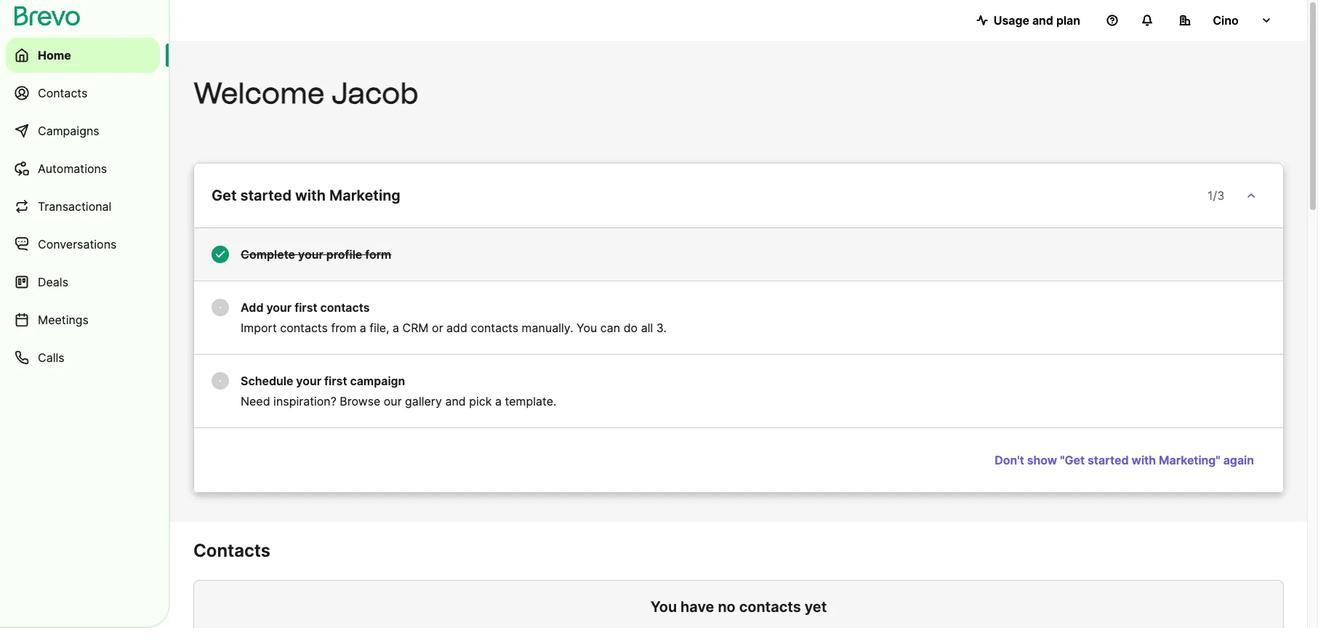 Task type: vqa. For each thing, say whether or not it's contained in the screenshot.
Landing pages link
no



Task type: locate. For each thing, give the bounding box(es) containing it.
a right the pick
[[495, 394, 502, 409]]

plan
[[1057, 13, 1081, 28]]

usage and plan
[[994, 13, 1081, 28]]

calls link
[[6, 340, 160, 375]]

0 vertical spatial your
[[298, 247, 323, 262]]

calls
[[38, 351, 64, 365]]

first inside schedule your first campaign need inspiration? browse our gallery and pick a template.
[[324, 374, 347, 388]]

a
[[360, 321, 366, 335], [393, 321, 399, 335], [495, 394, 502, 409]]

add
[[447, 321, 468, 335]]

1 vertical spatial with
[[1132, 453, 1156, 468]]

your left 'profile'
[[298, 247, 323, 262]]

meetings link
[[6, 303, 160, 337]]

your for schedule
[[296, 374, 322, 388]]

schedule your first campaign need inspiration? browse our gallery and pick a template.
[[241, 374, 557, 409]]

0 horizontal spatial with
[[295, 187, 326, 204]]

started inside button
[[1088, 453, 1129, 468]]

your
[[298, 247, 323, 262], [266, 300, 292, 315], [296, 374, 322, 388]]

complete
[[241, 247, 295, 262]]

1 / 3
[[1208, 188, 1225, 203]]

and left the pick
[[445, 394, 466, 409]]

our
[[384, 394, 402, 409]]

1 horizontal spatial you
[[651, 599, 677, 616]]

with
[[295, 187, 326, 204], [1132, 453, 1156, 468]]

1 vertical spatial started
[[1088, 453, 1129, 468]]

your up inspiration?
[[296, 374, 322, 388]]

1 vertical spatial your
[[266, 300, 292, 315]]

1 horizontal spatial started
[[1088, 453, 1129, 468]]

campaign
[[350, 374, 405, 388]]

with left marketing
[[295, 187, 326, 204]]

2 vertical spatial your
[[296, 374, 322, 388]]

browse
[[340, 394, 381, 409]]

profile
[[326, 247, 362, 262]]

3
[[1217, 188, 1225, 203]]

marketing"
[[1159, 453, 1221, 468]]

0 horizontal spatial you
[[577, 321, 597, 335]]

1
[[1208, 188, 1213, 203]]

gallery
[[405, 394, 442, 409]]

marketing
[[329, 187, 401, 204]]

1 horizontal spatial and
[[1033, 13, 1054, 28]]

and left plan on the top
[[1033, 13, 1054, 28]]

welcome
[[193, 76, 325, 111]]

0 vertical spatial with
[[295, 187, 326, 204]]

form
[[365, 247, 392, 262]]

0 vertical spatial you
[[577, 321, 597, 335]]

0 horizontal spatial and
[[445, 394, 466, 409]]

your for complete
[[298, 247, 323, 262]]

contacts
[[38, 86, 88, 100], [193, 540, 270, 561]]

you
[[577, 321, 597, 335], [651, 599, 677, 616]]

template.
[[505, 394, 557, 409]]

and inside schedule your first campaign need inspiration? browse our gallery and pick a template.
[[445, 394, 466, 409]]

"get
[[1060, 453, 1085, 468]]

and
[[1033, 13, 1054, 28], [445, 394, 466, 409]]

with left marketing"
[[1132, 453, 1156, 468]]

started right get
[[240, 187, 292, 204]]

0 vertical spatial contacts
[[38, 86, 88, 100]]

you left "have"
[[651, 599, 677, 616]]

you left 'can'
[[577, 321, 597, 335]]

a right file,
[[393, 321, 399, 335]]

need
[[241, 394, 270, 409]]

started right the "get
[[1088, 453, 1129, 468]]

a left file,
[[360, 321, 366, 335]]

0 horizontal spatial first
[[295, 300, 317, 315]]

first inside add your first contacts import contacts from a file, a crm or add contacts manually. you can do all 3.
[[295, 300, 317, 315]]

again
[[1224, 453, 1254, 468]]

0 horizontal spatial started
[[240, 187, 292, 204]]

your inside add your first contacts import contacts from a file, a crm or add contacts manually. you can do all 3.
[[266, 300, 292, 315]]

1 horizontal spatial with
[[1132, 453, 1156, 468]]

automations
[[38, 161, 107, 176]]

started
[[240, 187, 292, 204], [1088, 453, 1129, 468]]

inspiration?
[[274, 394, 337, 409]]

0 vertical spatial and
[[1033, 13, 1054, 28]]

0 vertical spatial started
[[240, 187, 292, 204]]

your right add
[[266, 300, 292, 315]]

1 horizontal spatial contacts
[[193, 540, 270, 561]]

2 horizontal spatial a
[[495, 394, 502, 409]]

first up browse
[[324, 374, 347, 388]]

pick
[[469, 394, 492, 409]]

conversations
[[38, 237, 117, 252]]

your inside schedule your first campaign need inspiration? browse our gallery and pick a template.
[[296, 374, 322, 388]]

1 vertical spatial and
[[445, 394, 466, 409]]

0 vertical spatial first
[[295, 300, 317, 315]]

home
[[38, 48, 71, 63]]

jacob
[[331, 76, 419, 111]]

contacts
[[320, 300, 370, 315], [280, 321, 328, 335], [471, 321, 519, 335], [739, 599, 801, 616]]

cino
[[1213, 13, 1239, 28]]

1 horizontal spatial first
[[324, 374, 347, 388]]

first
[[295, 300, 317, 315], [324, 374, 347, 388]]

1 vertical spatial first
[[324, 374, 347, 388]]

and inside button
[[1033, 13, 1054, 28]]

first for campaign
[[324, 374, 347, 388]]

/
[[1213, 188, 1217, 203]]

with inside button
[[1132, 453, 1156, 468]]

contacts right add at bottom left
[[471, 321, 519, 335]]

1 vertical spatial you
[[651, 599, 677, 616]]

don't show "get started with marketing" again
[[995, 453, 1254, 468]]

first right add
[[295, 300, 317, 315]]

automations link
[[6, 151, 160, 186]]



Task type: describe. For each thing, give the bounding box(es) containing it.
get started with marketing
[[212, 187, 401, 204]]

0 horizontal spatial a
[[360, 321, 366, 335]]

get
[[212, 187, 237, 204]]

contacts right the no
[[739, 599, 801, 616]]

contacts up from
[[320, 300, 370, 315]]

0 horizontal spatial contacts
[[38, 86, 88, 100]]

do
[[624, 321, 638, 335]]

or
[[432, 321, 443, 335]]

campaigns link
[[6, 113, 160, 148]]

conversations link
[[6, 227, 160, 262]]

meetings
[[38, 313, 89, 327]]

schedule
[[241, 374, 293, 388]]

you have no contacts yet
[[651, 599, 827, 616]]

crm
[[403, 321, 429, 335]]

deals link
[[6, 265, 160, 300]]

contacts link
[[6, 76, 160, 111]]

transactional
[[38, 199, 112, 214]]

import
[[241, 321, 277, 335]]

can
[[601, 321, 620, 335]]

contacts left from
[[280, 321, 328, 335]]

home link
[[6, 38, 160, 73]]

don't
[[995, 453, 1024, 468]]

add your first contacts import contacts from a file, a crm or add contacts manually. you can do all 3.
[[241, 300, 667, 335]]

a inside schedule your first campaign need inspiration? browse our gallery and pick a template.
[[495, 394, 502, 409]]

don't show "get started with marketing" again button
[[983, 446, 1266, 475]]

usage
[[994, 13, 1030, 28]]

1 horizontal spatial a
[[393, 321, 399, 335]]

you inside add your first contacts import contacts from a file, a crm or add contacts manually. you can do all 3.
[[577, 321, 597, 335]]

no
[[718, 599, 736, 616]]

welcome jacob
[[193, 76, 419, 111]]

all
[[641, 321, 653, 335]]

your for add
[[266, 300, 292, 315]]

campaigns
[[38, 124, 99, 138]]

have
[[681, 599, 714, 616]]

transactional link
[[6, 189, 160, 224]]

complete your profile form
[[241, 247, 392, 262]]

cino button
[[1168, 6, 1284, 35]]

show
[[1027, 453, 1058, 468]]

complete your profile form link
[[193, 228, 1284, 281]]

1 vertical spatial contacts
[[193, 540, 270, 561]]

file,
[[370, 321, 389, 335]]

deals
[[38, 275, 68, 289]]

usage and plan button
[[965, 6, 1092, 35]]

add
[[241, 300, 264, 315]]

3.
[[656, 321, 667, 335]]

yet
[[805, 599, 827, 616]]

from
[[331, 321, 357, 335]]

first for contacts
[[295, 300, 317, 315]]

manually.
[[522, 321, 573, 335]]



